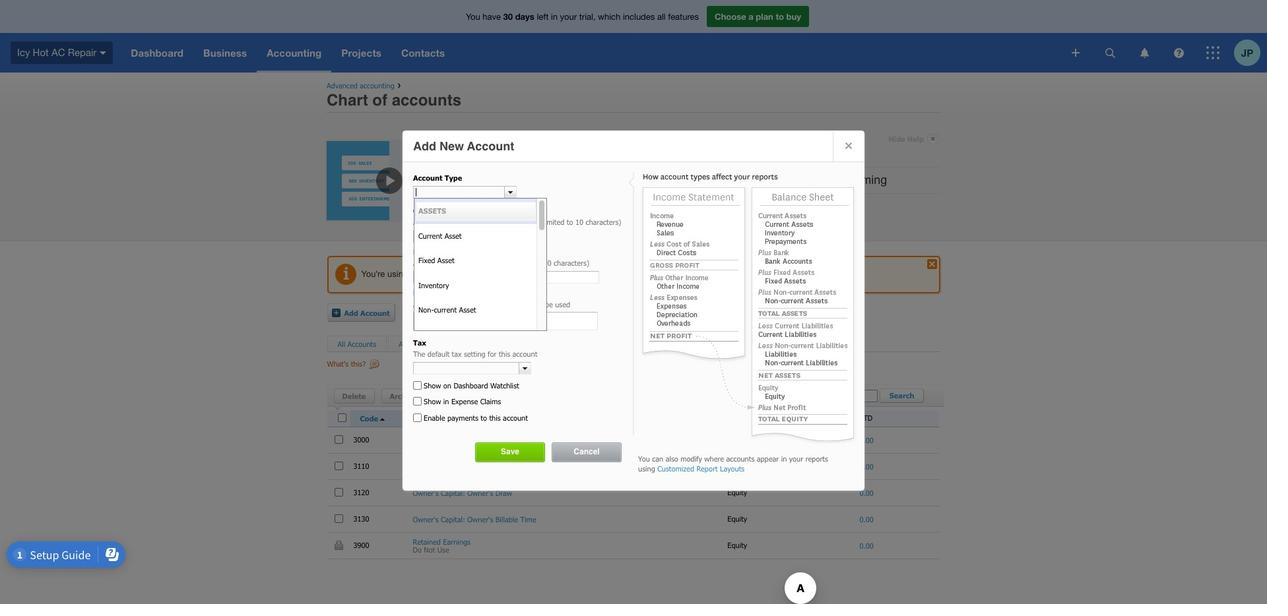 Task type: describe. For each thing, give the bounding box(es) containing it.
accounts.
[[535, 269, 571, 279]]

accounting
[[360, 81, 395, 90]]

jp banner
[[0, 0, 1268, 73]]

in inside you can also modify where accounts appear in your reports using
[[782, 455, 787, 463]]

of down financial reports draw on each account to show how your business is performing
[[675, 201, 685, 214]]

help inside hide help link
[[908, 135, 924, 143]]

learn more link
[[462, 201, 523, 214]]

dashboard
[[454, 382, 488, 390]]

what's this?
[[327, 360, 366, 368]]

current
[[419, 231, 443, 240]]

equity for owner's capital: owner's billable time
[[728, 515, 750, 524]]

all
[[338, 340, 345, 348]]

of inside description a description of how this account should be used
[[457, 300, 463, 309]]

archive for archive link to the right
[[641, 340, 665, 348]]

customized
[[658, 465, 695, 473]]

you can also modify where accounts appear in your reports using
[[638, 455, 829, 473]]

of left the accounts.
[[525, 269, 532, 279]]

print pdf
[[515, 309, 550, 317]]

name for name
[[420, 414, 438, 423]]

customize
[[607, 269, 645, 279]]

show for show on dashboard watchlist
[[424, 382, 441, 390]]

svg image inside 'icy hot ac repair' popup button
[[100, 51, 106, 55]]

retained earnings do not use
[[413, 538, 471, 554]]

this for of
[[481, 300, 493, 309]]

assets
[[399, 340, 419, 348]]

earnings
[[443, 538, 471, 546]]

account inside code a unique code/number for this account (limited to 10 characters)
[[513, 218, 538, 227]]

in left expense
[[444, 398, 449, 406]]

investment
[[496, 463, 532, 471]]

characters) for a short title for this account (limited to 150 characters)
[[554, 259, 590, 268]]

0.00 for owner's capital: owner's billable time
[[860, 515, 874, 524]]

financial reports draw on each account to show how your business is performing
[[462, 173, 888, 187]]

this,
[[648, 269, 663, 279]]

name for name a short title for this account (limited to 150 characters)
[[413, 247, 435, 256]]

full
[[703, 146, 718, 160]]

›
[[398, 79, 401, 90]]

used
[[555, 300, 571, 309]]

Enable payments to this account checkbox
[[413, 414, 422, 422]]

cancel button
[[553, 444, 621, 462]]

no accounts selected
[[518, 391, 586, 399]]

1 vertical spatial on
[[444, 382, 452, 390]]

1 horizontal spatial svg image
[[1174, 48, 1184, 58]]

0.00 link for owner's capital: owner's draw
[[860, 489, 874, 498]]

3120
[[354, 489, 372, 497]]

days
[[515, 11, 535, 22]]

fixed asset
[[419, 256, 455, 265]]

draw
[[553, 173, 579, 187]]

10
[[576, 218, 584, 227]]

help center link
[[738, 269, 784, 279]]

code for code a unique code/number for this account (limited to 10 characters)
[[413, 206, 432, 215]]

non-
[[419, 306, 434, 315]]

navigation inside "jp" banner
[[121, 33, 1063, 73]]

a for a unique code/number for this account (limited to 10 characters)
[[413, 218, 418, 227]]

1 vertical spatial your
[[742, 173, 765, 187]]

this inside tax the default tax setting for this account
[[499, 350, 510, 359]]

non-current asset
[[419, 306, 476, 315]]

to inside name a short title for this account (limited to 150 characters)
[[531, 259, 538, 268]]

accounts inside you can also modify where accounts appear in your reports using
[[727, 455, 755, 463]]

what's this? link
[[327, 360, 380, 378]]

0 horizontal spatial type
[[445, 174, 462, 182]]

of inside "advanced accounting › chart of accounts"
[[373, 91, 388, 110]]

organization
[[454, 269, 501, 279]]

capital: for owner's capital: owner's investment
[[441, 463, 465, 471]]

customizing
[[559, 201, 622, 214]]

1 0.00 from the top
[[860, 436, 874, 445]]

characters) for a unique code/number for this account (limited to 10 characters)
[[586, 218, 622, 227]]

delete
[[342, 392, 366, 401]]

use
[[438, 546, 449, 554]]

3900
[[354, 542, 372, 550]]

have
[[483, 12, 501, 22]]

choose a plan to buy
[[715, 11, 802, 22]]

accounts inside "advanced accounting › chart of accounts"
[[392, 91, 462, 110]]

this down claims
[[490, 414, 501, 422]]

name a short title for this account (limited to 150 characters)
[[413, 247, 590, 268]]

jp button
[[1235, 33, 1268, 73]]

includes
[[623, 12, 655, 22]]

all accounts link
[[338, 340, 376, 348]]

import
[[574, 309, 600, 317]]

add for add bank account
[[419, 309, 433, 317]]

account inside add bank account link
[[456, 309, 485, 317]]

1 vertical spatial archive link
[[381, 389, 426, 404]]

service
[[425, 269, 452, 279]]

equity for owner's capital: owner's investment
[[728, 462, 750, 471]]

print pdf link
[[497, 303, 555, 322]]

hide help link
[[889, 131, 939, 147]]

import link
[[562, 303, 612, 322]]

current
[[434, 306, 457, 315]]

all
[[658, 12, 666, 22]]

this for title
[[464, 259, 475, 268]]

show
[[686, 173, 714, 187]]

owner's capital: owner's investment
[[413, 463, 532, 471]]

also
[[666, 455, 679, 463]]

with
[[658, 146, 679, 160]]

accounts down show
[[688, 201, 736, 214]]

a for a description of how this account should be used
[[413, 300, 418, 309]]

you cannot delete/archive system accounts. image
[[334, 541, 343, 550]]

business
[[769, 173, 816, 187]]

repair
[[68, 47, 97, 58]]

0.00 for owner's capital: owner's investment
[[860, 463, 874, 471]]

to left show
[[673, 173, 683, 187]]

bank
[[435, 309, 454, 317]]

account inside the add account link
[[361, 309, 390, 317]]

in inside you have 30 days left in your trial, which includes all features
[[551, 12, 558, 22]]

capital: for owner's capital: owner's billable time
[[441, 515, 465, 524]]

features
[[668, 12, 699, 22]]

for for title
[[453, 259, 462, 268]]

to inside code a unique code/number for this account (limited to 10 characters)
[[567, 218, 573, 227]]

payments
[[448, 414, 479, 422]]

fixed
[[419, 256, 435, 265]]

what's
[[327, 360, 349, 368]]

tax the default tax setting for this account
[[413, 339, 538, 359]]

2 vertical spatial asset
[[459, 306, 476, 315]]

a for a short title for this account (limited to 150 characters)
[[413, 259, 418, 268]]

export link
[[619, 303, 668, 322]]

change tax rate
[[441, 392, 503, 401]]

enable payments to this account
[[424, 414, 528, 422]]

export
[[632, 309, 656, 317]]

3000
[[354, 436, 372, 444]]

advanced
[[327, 81, 358, 90]]

description
[[413, 289, 455, 297]]

each
[[599, 173, 625, 187]]

print
[[515, 309, 533, 317]]

customized report layouts link
[[658, 465, 745, 473]]

5 0.00 link from the top
[[860, 542, 874, 550]]

cancel
[[574, 448, 600, 457]]

learn more about customizing the chart of accounts
[[462, 201, 736, 214]]



Task type: vqa. For each thing, say whether or not it's contained in the screenshot.


Task type: locate. For each thing, give the bounding box(es) containing it.
1 horizontal spatial type
[[734, 414, 749, 423]]

archive down the show on dashboard watchlist checkbox
[[390, 392, 417, 401]]

can left also
[[652, 455, 664, 463]]

your inside you have 30 days left in your trial, which includes all features
[[560, 12, 577, 22]]

characters) inside code a unique code/number for this account (limited to 10 characters)
[[586, 218, 622, 227]]

0 vertical spatial type
[[445, 174, 462, 182]]

1 vertical spatial for
[[453, 259, 462, 268]]

name down "show in expense claims" checkbox
[[420, 414, 438, 423]]

show
[[424, 382, 441, 390], [424, 398, 441, 406]]

4 equity from the top
[[728, 542, 750, 550]]

capital: up earnings
[[441, 515, 465, 524]]

0 vertical spatial for
[[489, 218, 498, 227]]

0 vertical spatial (limited
[[541, 218, 565, 227]]

chart
[[645, 201, 672, 214], [504, 269, 523, 279]]

1 vertical spatial how
[[696, 269, 712, 279]]

0 horizontal spatial tax
[[413, 339, 427, 347]]

0 horizontal spatial on
[[444, 382, 452, 390]]

.
[[784, 269, 786, 279]]

1 vertical spatial reports
[[806, 455, 829, 463]]

1 horizontal spatial your
[[742, 173, 765, 187]]

this
[[500, 218, 511, 227], [464, 259, 475, 268], [481, 300, 493, 309], [499, 350, 510, 359], [490, 414, 501, 422]]

choose
[[715, 11, 747, 22]]

1 vertical spatial capital:
[[441, 489, 465, 498]]

2 capital: from the top
[[441, 489, 465, 498]]

chart for organization
[[504, 269, 523, 279]]

for right setting
[[488, 350, 497, 359]]

a
[[749, 11, 754, 22]]

archive link up "enable payments to this account" checkbox
[[381, 389, 426, 404]]

tax
[[452, 350, 462, 359]]

2 vertical spatial capital:
[[441, 515, 465, 524]]

no
[[518, 391, 527, 399]]

account down about
[[513, 218, 538, 227]]

0 vertical spatial using
[[388, 269, 408, 279]]

4 0.00 from the top
[[860, 515, 874, 524]]

0 vertical spatial asset
[[445, 231, 462, 240]]

save
[[501, 448, 520, 457]]

using left customized
[[638, 465, 655, 473]]

1 equity from the top
[[728, 462, 750, 471]]

can left customize
[[590, 269, 604, 279]]

characters) inside name a short title for this account (limited to 150 characters)
[[554, 259, 590, 268]]

to inside "jp" banner
[[776, 11, 784, 22]]

pdf
[[535, 309, 550, 317]]

1 horizontal spatial you
[[574, 269, 588, 279]]

0 horizontal spatial how
[[466, 300, 479, 309]]

0 vertical spatial how
[[717, 173, 739, 187]]

0 vertical spatial reports
[[513, 173, 550, 187]]

for down learn more link
[[489, 218, 498, 227]]

owner's capital: owner's billable time
[[413, 515, 536, 524]]

this inside name a short title for this account (limited to 150 characters)
[[464, 259, 475, 268]]

1 horizontal spatial (limited
[[541, 218, 565, 227]]

2 show from the top
[[424, 398, 441, 406]]

the down short at the left top
[[411, 269, 422, 279]]

chart
[[327, 91, 368, 110]]

of
[[373, 91, 388, 110], [675, 201, 685, 214], [525, 269, 532, 279], [457, 300, 463, 309]]

in right "left"
[[551, 12, 558, 22]]

0 vertical spatial your
[[560, 12, 577, 22]]

1 horizontal spatial our
[[724, 269, 736, 279]]

trial,
[[580, 12, 596, 22]]

accounts
[[392, 91, 462, 110], [688, 201, 736, 214], [529, 391, 557, 399], [727, 455, 755, 463]]

account inside name a short title for this account (limited to 150 characters)
[[478, 259, 502, 268]]

capital:
[[441, 463, 465, 471], [441, 489, 465, 498], [441, 515, 465, 524]]

in right appear
[[782, 455, 787, 463]]

your
[[560, 12, 577, 22], [742, 173, 765, 187], [789, 455, 804, 463]]

this inside description a description of how this account should be used
[[481, 300, 493, 309]]

our left full
[[682, 146, 699, 160]]

our left help center link
[[724, 269, 736, 279]]

1 horizontal spatial can
[[652, 455, 664, 463]]

0 vertical spatial you
[[466, 12, 480, 22]]

0.00 link
[[860, 436, 874, 445], [860, 463, 874, 471], [860, 489, 874, 498], [860, 515, 874, 524], [860, 542, 874, 550]]

1 horizontal spatial tax
[[470, 392, 484, 401]]

to left 10
[[567, 218, 573, 227]]

draw
[[496, 489, 512, 498]]

0 horizontal spatial reports
[[513, 173, 550, 187]]

(limited left the '150'
[[505, 259, 529, 268]]

you for 30
[[466, 12, 480, 22]]

how inside description a description of how this account should be used
[[466, 300, 479, 309]]

the
[[413, 350, 425, 359]]

3 a from the top
[[413, 300, 418, 309]]

owner's capital: owner's billable time link
[[413, 515, 536, 524]]

image of account type hierarchy image
[[629, 172, 858, 444]]

is
[[819, 173, 828, 187]]

(limited
[[541, 218, 565, 227], [505, 259, 529, 268]]

0 vertical spatial characters)
[[586, 218, 622, 227]]

account left should
[[495, 300, 520, 309]]

account inside tax the default tax setting for this account
[[513, 350, 538, 359]]

financial
[[462, 173, 510, 187]]

1 vertical spatial help
[[738, 269, 756, 279]]

capital: down owner's capital: owner's investment link
[[441, 489, 465, 498]]

svg image
[[1207, 46, 1220, 59], [1106, 48, 1116, 58], [1141, 48, 1149, 58], [100, 51, 106, 55]]

setting
[[464, 350, 486, 359]]

save button
[[476, 444, 545, 462]]

1 horizontal spatial code
[[413, 206, 432, 215]]

1 a from the top
[[413, 218, 418, 227]]

time
[[521, 515, 536, 524]]

account down "no"
[[503, 414, 528, 422]]

code a unique code/number for this account (limited to 10 characters)
[[413, 206, 622, 227]]

1 show from the top
[[424, 382, 441, 390]]

add bank account link
[[402, 303, 490, 322]]

asset right current
[[459, 306, 476, 315]]

archive down export
[[641, 340, 665, 348]]

show in expense claims
[[424, 398, 501, 406]]

more
[[496, 201, 523, 214]]

add account link
[[327, 303, 395, 322]]

characters) down learn more about customizing the chart of accounts
[[586, 218, 622, 227]]

1 horizontal spatial using
[[638, 465, 655, 473]]

help right hide
[[908, 135, 924, 143]]

2 vertical spatial for
[[488, 350, 497, 359]]

asset down code/number
[[445, 231, 462, 240]]

0 vertical spatial a
[[413, 218, 418, 227]]

0 horizontal spatial archive link
[[381, 389, 426, 404]]

0.00 for owner's capital: owner's draw
[[860, 489, 874, 498]]

show for show in expense claims
[[424, 398, 441, 406]]

do
[[413, 546, 422, 554]]

archive link down export
[[641, 340, 665, 348]]

using inside you can also modify where accounts appear in your reports using
[[638, 465, 655, 473]]

to
[[776, 11, 784, 22], [673, 173, 683, 187], [567, 218, 573, 227], [531, 259, 538, 268], [481, 414, 487, 422]]

1 horizontal spatial archive link
[[641, 340, 665, 348]]

2 vertical spatial how
[[466, 300, 479, 309]]

0 horizontal spatial your
[[560, 12, 577, 22]]

1 horizontal spatial archive
[[641, 340, 665, 348]]

how right current
[[466, 300, 479, 309]]

0 horizontal spatial can
[[590, 269, 604, 279]]

3110
[[354, 462, 372, 471]]

hot
[[33, 47, 49, 58]]

chart down financial reports draw on each account to show how your business is performing
[[645, 201, 672, 214]]

add up all accounts
[[344, 309, 358, 317]]

unique
[[420, 218, 442, 227]]

icy hot ac repair
[[17, 47, 97, 58]]

show right the show on dashboard watchlist checkbox
[[424, 382, 441, 390]]

None checkbox
[[338, 414, 346, 422]]

1 vertical spatial archive
[[390, 392, 417, 401]]

help left center
[[738, 269, 756, 279]]

1 vertical spatial asset
[[438, 256, 455, 265]]

3 0.00 from the top
[[860, 489, 874, 498]]

a left unique
[[413, 218, 418, 227]]

search
[[890, 391, 915, 400]]

your left trial,
[[560, 12, 577, 22]]

for right title
[[453, 259, 462, 268]]

code up 3000
[[360, 414, 378, 423]]

name inside name a short title for this account (limited to 150 characters)
[[413, 247, 435, 256]]

show right "show in expense claims" checkbox
[[424, 398, 441, 406]]

not
[[424, 546, 435, 554]]

a left fixed
[[413, 259, 418, 268]]

code for code
[[360, 414, 378, 423]]

2 vertical spatial a
[[413, 300, 418, 309]]

0 horizontal spatial chart
[[504, 269, 523, 279]]

1 vertical spatial (limited
[[505, 259, 529, 268]]

archive
[[641, 340, 665, 348], [390, 392, 417, 401]]

type down "new"
[[445, 174, 462, 182]]

name up fixed
[[413, 247, 435, 256]]

change
[[441, 392, 468, 401]]

0 vertical spatial name
[[413, 247, 435, 256]]

1 vertical spatial type
[[734, 414, 749, 423]]

using right the you're
[[388, 269, 408, 279]]

this inside code a unique code/number for this account (limited to 10 characters)
[[500, 218, 511, 227]]

(limited inside code a unique code/number for this account (limited to 10 characters)
[[541, 218, 565, 227]]

learn
[[462, 201, 493, 214]]

appear
[[757, 455, 779, 463]]

0 horizontal spatial our
[[682, 146, 699, 160]]

1 horizontal spatial reports
[[806, 455, 829, 463]]

2 horizontal spatial your
[[789, 455, 804, 463]]

account up organization
[[478, 259, 502, 268]]

account up watchlist
[[513, 350, 538, 359]]

this right setting
[[499, 350, 510, 359]]

2 vertical spatial your
[[789, 455, 804, 463]]

a inside name a short title for this account (limited to 150 characters)
[[413, 259, 418, 268]]

modify
[[681, 455, 702, 463]]

be
[[545, 300, 553, 309]]

0 vertical spatial show
[[424, 382, 441, 390]]

0 vertical spatial the
[[625, 201, 642, 214]]

2 horizontal spatial you
[[638, 455, 650, 463]]

0.00 link for owner's capital: owner's investment
[[860, 463, 874, 471]]

1 vertical spatial you
[[574, 269, 588, 279]]

1 horizontal spatial on
[[582, 173, 596, 187]]

you inside you have 30 days left in your trial, which includes all features
[[466, 12, 480, 22]]

owner's capital: owner's draw link
[[413, 489, 512, 498]]

0 horizontal spatial the
[[411, 269, 422, 279]]

find
[[666, 269, 680, 279]]

your left business
[[742, 173, 765, 187]]

3 capital: from the top
[[441, 515, 465, 524]]

0 horizontal spatial help
[[738, 269, 756, 279]]

2 0.00 link from the top
[[860, 463, 874, 471]]

add for add new account
[[413, 139, 436, 153]]

3 0.00 link from the top
[[860, 489, 874, 498]]

on right draw
[[582, 173, 596, 187]]

1 vertical spatial tax
[[470, 392, 484, 401]]

Show in Expense Claims checkbox
[[413, 398, 422, 406]]

you
[[466, 12, 480, 22], [574, 269, 588, 279], [638, 455, 650, 463]]

which
[[598, 12, 621, 22]]

(limited inside name a short title for this account (limited to 150 characters)
[[505, 259, 529, 268]]

this up organization
[[464, 259, 475, 268]]

add for add account
[[344, 309, 358, 317]]

code up unique
[[413, 206, 432, 215]]

2 equity from the top
[[728, 489, 750, 497]]

accounts right "no"
[[529, 391, 557, 399]]

for inside name a short title for this account (limited to 150 characters)
[[453, 259, 462, 268]]

add left bank
[[419, 309, 433, 317]]

about
[[526, 201, 556, 214]]

you inside you can also modify where accounts appear in your reports using
[[638, 455, 650, 463]]

capital: for owner's capital: owner's draw
[[441, 489, 465, 498]]

equity for owner's capital: owner's draw
[[728, 489, 750, 497]]

your inside you can also modify where accounts appear in your reports using
[[789, 455, 804, 463]]

a inside description a description of how this account should be used
[[413, 300, 418, 309]]

30
[[504, 11, 513, 22]]

capital: up the owner's capital: owner's draw "link"
[[441, 463, 465, 471]]

description a description of how this account should be used
[[413, 289, 571, 309]]

buy
[[787, 11, 802, 22]]

1 vertical spatial chart
[[504, 269, 523, 279]]

0 vertical spatial capital:
[[441, 463, 465, 471]]

reports inside you can also modify where accounts appear in your reports using
[[806, 455, 829, 463]]

owner's capital: owner's draw
[[413, 489, 512, 498]]

(limited for 10
[[541, 218, 565, 227]]

to down claims
[[481, 414, 487, 422]]

you for also
[[638, 455, 650, 463]]

for
[[489, 218, 498, 227], [453, 259, 462, 268], [488, 350, 497, 359]]

Show on Dashboard Watchlist checkbox
[[413, 382, 422, 390]]

chart for the
[[645, 201, 672, 214]]

0 vertical spatial archive link
[[641, 340, 665, 348]]

1 vertical spatial can
[[652, 455, 664, 463]]

you left have
[[466, 12, 480, 22]]

0 vertical spatial can
[[590, 269, 604, 279]]

hide
[[889, 135, 906, 143]]

1 horizontal spatial help
[[908, 135, 924, 143]]

4 0.00 link from the top
[[860, 515, 874, 524]]

archive for bottom archive link
[[390, 392, 417, 401]]

1 vertical spatial using
[[638, 465, 655, 473]]

ac
[[51, 47, 65, 58]]

1 vertical spatial characters)
[[554, 259, 590, 268]]

accounts up "layouts"
[[727, 455, 755, 463]]

tax down show on dashboard watchlist
[[470, 392, 484, 401]]

account down xero
[[628, 173, 670, 187]]

chart down name a short title for this account (limited to 150 characters)
[[504, 269, 523, 279]]

the right customizing
[[625, 201, 642, 214]]

reports right appear
[[806, 455, 829, 463]]

a inside code a unique code/number for this account (limited to 10 characters)
[[413, 218, 418, 227]]

type up you can also modify where accounts appear in your reports using
[[734, 414, 749, 423]]

1 vertical spatial the
[[411, 269, 422, 279]]

prepayment
[[419, 331, 457, 339]]

2 vertical spatial you
[[638, 455, 650, 463]]

on up change on the bottom of the page
[[444, 382, 452, 390]]

search button
[[880, 389, 925, 404]]

1 vertical spatial show
[[424, 398, 441, 406]]

you're
[[361, 269, 385, 279]]

jp
[[1242, 47, 1254, 58]]

this down organization
[[481, 300, 493, 309]]

0 horizontal spatial using
[[388, 269, 408, 279]]

categorise every transaction in xero with our full
[[462, 146, 721, 160]]

you have 30 days left in your trial, which includes all features
[[466, 11, 699, 22]]

of down accounting
[[373, 91, 388, 110]]

tax inside tax the default tax setting for this account
[[413, 339, 427, 347]]

1 vertical spatial name
[[420, 414, 438, 423]]

0 vertical spatial help
[[908, 135, 924, 143]]

accounts
[[348, 340, 376, 348]]

how right show
[[717, 173, 739, 187]]

5 0.00 from the top
[[860, 542, 874, 550]]

0 horizontal spatial you
[[466, 12, 480, 22]]

0 horizontal spatial code
[[360, 414, 378, 423]]

to left buy
[[776, 11, 784, 22]]

1 horizontal spatial the
[[625, 201, 642, 214]]

you right the accounts.
[[574, 269, 588, 279]]

3130
[[354, 515, 372, 524]]

asset for current asset
[[445, 231, 462, 240]]

in left xero
[[617, 146, 626, 160]]

account inside description a description of how this account should be used
[[495, 300, 520, 309]]

0 vertical spatial tax
[[413, 339, 427, 347]]

current asset
[[419, 231, 462, 240]]

transaction
[[555, 146, 613, 160]]

add left "new"
[[413, 139, 436, 153]]

in
[[551, 12, 558, 22], [617, 146, 626, 160], [714, 269, 721, 279], [444, 398, 449, 406], [782, 455, 787, 463]]

None checkbox
[[334, 435, 343, 444], [334, 462, 343, 470], [334, 488, 343, 497], [334, 515, 343, 523], [334, 435, 343, 444], [334, 462, 343, 470], [334, 488, 343, 497], [334, 515, 343, 523]]

you left also
[[638, 455, 650, 463]]

0 vertical spatial code
[[413, 206, 432, 215]]

delete link
[[334, 389, 375, 404]]

how right out
[[696, 269, 712, 279]]

asset up 'service'
[[438, 256, 455, 265]]

svg image
[[1174, 48, 1184, 58], [1072, 49, 1080, 57]]

can inside you can also modify where accounts appear in your reports using
[[652, 455, 664, 463]]

0 vertical spatial on
[[582, 173, 596, 187]]

None text field
[[414, 187, 504, 198], [414, 363, 519, 374], [414, 187, 504, 198], [414, 363, 519, 374]]

2 horizontal spatial how
[[717, 173, 739, 187]]

1 vertical spatial a
[[413, 259, 418, 268]]

0 horizontal spatial svg image
[[1072, 49, 1080, 57]]

1 vertical spatial our
[[724, 269, 736, 279]]

accounts down › in the left top of the page
[[392, 91, 462, 110]]

2 a from the top
[[413, 259, 418, 268]]

1 capital: from the top
[[441, 463, 465, 471]]

navigation
[[121, 33, 1063, 73]]

reports down every
[[513, 173, 550, 187]]

1 horizontal spatial how
[[696, 269, 712, 279]]

tax up the
[[413, 339, 427, 347]]

for inside tax the default tax setting for this account
[[488, 350, 497, 359]]

owner's capital: owner's investment link
[[413, 463, 532, 471]]

0 vertical spatial our
[[682, 146, 699, 160]]

0 vertical spatial archive
[[641, 340, 665, 348]]

name link
[[420, 414, 438, 423]]

for for code/number
[[489, 218, 498, 227]]

rate
[[486, 392, 503, 401]]

add new account
[[413, 139, 515, 153]]

2 0.00 from the top
[[860, 463, 874, 471]]

short
[[420, 259, 436, 268]]

characters) up the you're using the service organization chart of accounts. you can customize this, find out how in our help center .
[[554, 259, 590, 268]]

1 vertical spatial code
[[360, 414, 378, 423]]

3 equity from the top
[[728, 515, 750, 524]]

(limited down about
[[541, 218, 565, 227]]

out
[[682, 269, 694, 279]]

a left "non-"
[[413, 300, 418, 309]]

where
[[705, 455, 724, 463]]

0 horizontal spatial (limited
[[505, 259, 529, 268]]

code inside code a unique code/number for this account (limited to 10 characters)
[[413, 206, 432, 215]]

this down 'more'
[[500, 218, 511, 227]]

0 vertical spatial chart
[[645, 201, 672, 214]]

0 horizontal spatial archive
[[390, 392, 417, 401]]

1 0.00 link from the top
[[860, 436, 874, 445]]

can
[[590, 269, 604, 279], [652, 455, 664, 463]]

to left the '150'
[[531, 259, 538, 268]]

description
[[420, 300, 455, 309]]

name
[[413, 247, 435, 256], [420, 414, 438, 423]]

your right appear
[[789, 455, 804, 463]]

xero
[[629, 146, 654, 160]]

using
[[388, 269, 408, 279], [638, 465, 655, 473]]

layouts
[[720, 465, 745, 473]]

inventory
[[419, 281, 449, 290]]

of right current
[[457, 300, 463, 309]]

this for code/number
[[500, 218, 511, 227]]

performing
[[831, 173, 888, 187]]

None text field
[[413, 230, 471, 243], [413, 271, 600, 284], [413, 312, 598, 331], [712, 390, 878, 403], [413, 230, 471, 243], [413, 271, 600, 284], [413, 312, 598, 331], [712, 390, 878, 403]]

1 horizontal spatial chart
[[645, 201, 672, 214]]

0.00 link for owner's capital: owner's billable time
[[860, 515, 874, 524]]

(limited for 150
[[505, 259, 529, 268]]

left
[[537, 12, 549, 22]]

asset for fixed asset
[[438, 256, 455, 265]]

in right out
[[714, 269, 721, 279]]

for inside code a unique code/number for this account (limited to 10 characters)
[[489, 218, 498, 227]]



